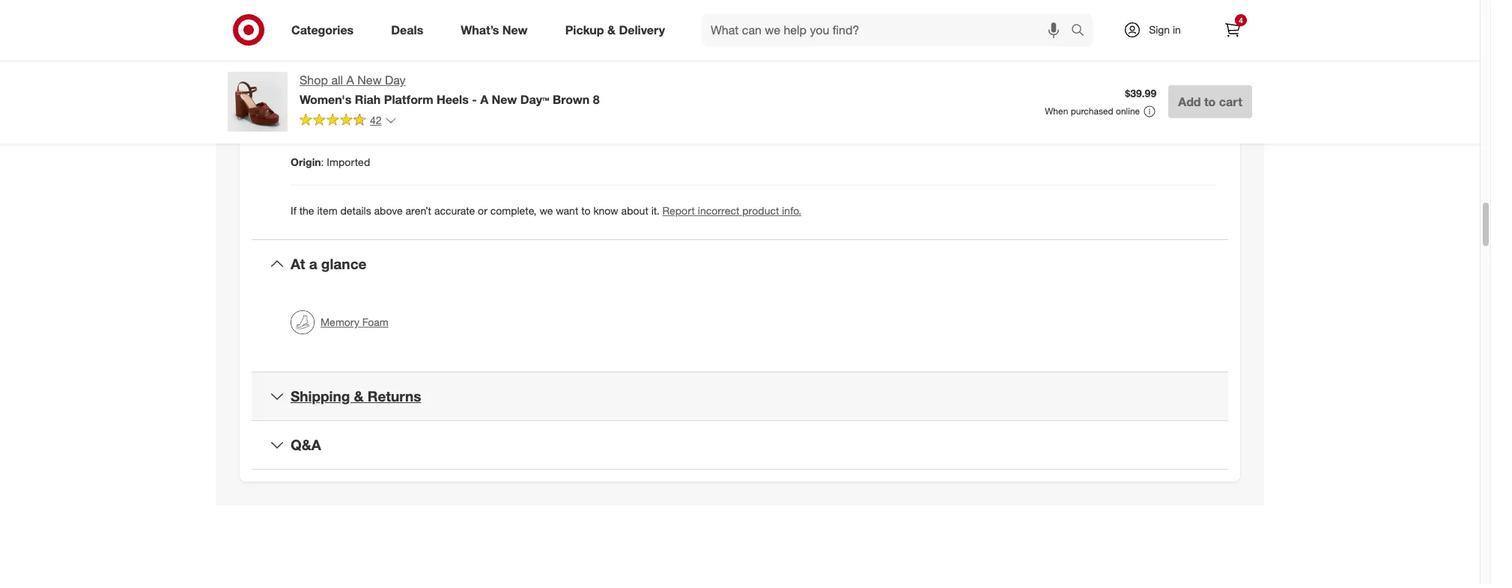 Task type: vqa. For each thing, say whether or not it's contained in the screenshot.


Task type: locate. For each thing, give the bounding box(es) containing it.
upc
[[291, 64, 313, 77]]

1 horizontal spatial to
[[1204, 94, 1216, 109]]

when purchased online
[[1045, 106, 1140, 117]]

imported
[[327, 156, 370, 169]]

0 vertical spatial to
[[1204, 94, 1216, 109]]

shop
[[300, 73, 328, 88]]

pickup & delivery link
[[552, 13, 684, 46]]

categories
[[291, 22, 354, 37]]

&
[[607, 22, 616, 37], [354, 388, 364, 405]]

1 vertical spatial &
[[354, 388, 364, 405]]

0 vertical spatial new
[[502, 22, 528, 37]]

1 vertical spatial new
[[357, 73, 382, 88]]

new
[[502, 22, 528, 37], [357, 73, 382, 88], [492, 92, 517, 107]]

new right -
[[492, 92, 517, 107]]

memory
[[321, 316, 359, 329]]

incorrect
[[698, 204, 740, 217]]

add
[[1178, 94, 1201, 109]]

: left 88075192
[[315, 19, 318, 32]]

what's new link
[[448, 13, 546, 46]]

aren't
[[406, 204, 431, 217]]

item
[[291, 110, 313, 123]]

tcin : 88075192
[[291, 19, 368, 32]]

at
[[291, 255, 305, 273]]

: left the 096- on the left top
[[390, 110, 393, 123]]

a right -
[[480, 92, 488, 107]]

:
[[315, 19, 318, 32], [313, 64, 316, 77], [390, 110, 393, 123], [321, 156, 324, 169]]

returns
[[368, 388, 421, 405]]

know
[[593, 204, 618, 217]]

to inside button
[[1204, 94, 1216, 109]]

report incorrect product info. button
[[662, 204, 801, 219]]

04-
[[418, 110, 433, 123]]

shipping & returns button
[[252, 373, 1228, 421]]

0 horizontal spatial &
[[354, 388, 364, 405]]

sign in
[[1149, 23, 1181, 36]]

memory foam
[[321, 316, 389, 329]]

a
[[346, 73, 354, 88], [480, 92, 488, 107]]

what's new
[[461, 22, 528, 37]]

we
[[540, 204, 553, 217]]

1 horizontal spatial a
[[480, 92, 488, 107]]

riah
[[355, 92, 381, 107]]

new right what's
[[502, 22, 528, 37]]

image of women's riah platform heels - a new day™ brown 8 image
[[228, 72, 288, 132]]

women's
[[300, 92, 352, 107]]

& inside dropdown button
[[354, 388, 364, 405]]

report
[[662, 204, 695, 217]]

& left returns
[[354, 388, 364, 405]]

details
[[340, 204, 371, 217]]

to right the want
[[581, 204, 591, 217]]

q&a button
[[252, 421, 1228, 469]]

sign in link
[[1111, 13, 1204, 46]]

1 horizontal spatial &
[[607, 22, 616, 37]]

upc : 196983362553
[[291, 64, 389, 77]]

item number (dpci) : 096-04-6191
[[291, 110, 457, 123]]

above
[[374, 204, 403, 217]]

want
[[556, 204, 578, 217]]

1 vertical spatial a
[[480, 92, 488, 107]]

& right pickup
[[607, 22, 616, 37]]

new up "riah"
[[357, 73, 382, 88]]

a right all
[[346, 73, 354, 88]]

0 horizontal spatial a
[[346, 73, 354, 88]]

if the item details above aren't accurate or complete, we want to know about it. report incorrect product info.
[[291, 204, 801, 217]]

: left imported
[[321, 156, 324, 169]]

1 vertical spatial to
[[581, 204, 591, 217]]

search button
[[1064, 13, 1100, 49]]

-
[[472, 92, 477, 107]]

: left all
[[313, 64, 316, 77]]

about
[[621, 204, 648, 217]]

to right the add
[[1204, 94, 1216, 109]]

pickup & delivery
[[565, 22, 665, 37]]

0 horizontal spatial to
[[581, 204, 591, 217]]

& for pickup
[[607, 22, 616, 37]]

at a glance
[[291, 255, 367, 273]]

to
[[1204, 94, 1216, 109], [581, 204, 591, 217]]

origin : imported
[[291, 156, 370, 169]]

0 vertical spatial &
[[607, 22, 616, 37]]

categories link
[[279, 13, 372, 46]]



Task type: describe. For each thing, give the bounding box(es) containing it.
info.
[[782, 204, 801, 217]]

delivery
[[619, 22, 665, 37]]

pickup
[[565, 22, 604, 37]]

foam
[[362, 316, 389, 329]]

online
[[1116, 106, 1140, 117]]

& for shipping
[[354, 388, 364, 405]]

product
[[742, 204, 779, 217]]

platform
[[384, 92, 433, 107]]

complete,
[[490, 204, 537, 217]]

new inside 'link'
[[502, 22, 528, 37]]

accurate
[[434, 204, 475, 217]]

2 vertical spatial new
[[492, 92, 517, 107]]

: for 88075192
[[315, 19, 318, 32]]

: for imported
[[321, 156, 324, 169]]

in
[[1173, 23, 1181, 36]]

day
[[385, 73, 406, 88]]

8
[[593, 92, 600, 107]]

4
[[1239, 16, 1243, 25]]

deals
[[391, 22, 423, 37]]

item
[[317, 204, 338, 217]]

if
[[291, 204, 296, 217]]

day™
[[520, 92, 549, 107]]

tcin
[[291, 19, 315, 32]]

0 vertical spatial a
[[346, 73, 354, 88]]

all
[[331, 73, 343, 88]]

number
[[316, 110, 356, 123]]

42 link
[[300, 113, 397, 130]]

heels
[[437, 92, 469, 107]]

glance
[[321, 255, 367, 273]]

What can we help you find? suggestions appear below search field
[[702, 13, 1075, 46]]

the
[[299, 204, 314, 217]]

096-
[[396, 110, 418, 123]]

shop all a new day women's riah platform heels - a new day™ brown 8
[[300, 73, 600, 107]]

search
[[1064, 24, 1100, 39]]

it.
[[651, 204, 660, 217]]

(dpci)
[[358, 110, 390, 123]]

or
[[478, 204, 487, 217]]

196983362553
[[319, 64, 389, 77]]

add to cart button
[[1168, 85, 1252, 118]]

: for 196983362553
[[313, 64, 316, 77]]

42
[[370, 114, 382, 126]]

shipping & returns
[[291, 388, 421, 405]]

4 link
[[1216, 13, 1249, 46]]

origin
[[291, 156, 321, 169]]

brown
[[553, 92, 590, 107]]

purchased
[[1071, 106, 1113, 117]]

a
[[309, 255, 317, 273]]

what's
[[461, 22, 499, 37]]

deals link
[[378, 13, 442, 46]]

6191
[[433, 110, 457, 123]]

when
[[1045, 106, 1068, 117]]

shipping
[[291, 388, 350, 405]]

q&a
[[291, 436, 321, 454]]

at a glance button
[[252, 240, 1228, 288]]

sign
[[1149, 23, 1170, 36]]

$39.99
[[1125, 87, 1156, 100]]

88075192
[[321, 19, 368, 32]]

memory foam button
[[291, 306, 389, 339]]

add to cart
[[1178, 94, 1242, 109]]

cart
[[1219, 94, 1242, 109]]



